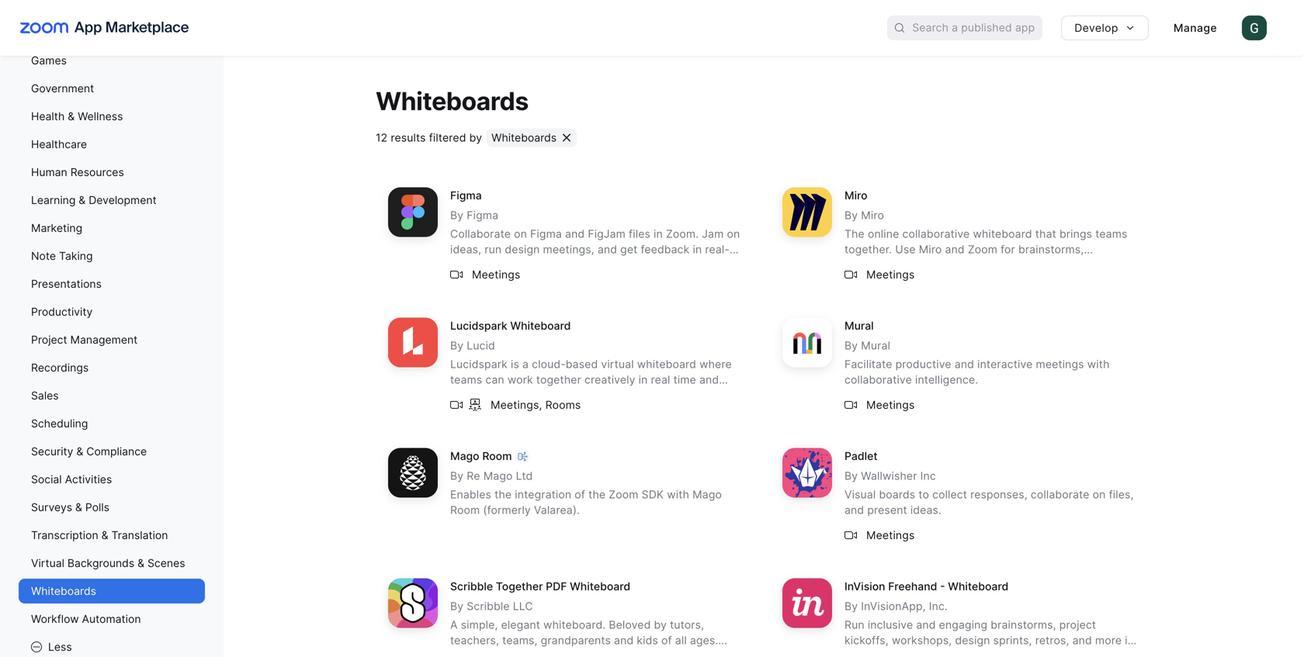Task type: vqa. For each thing, say whether or not it's contained in the screenshot.
2nd "Breakouts" from right
no



Task type: locate. For each thing, give the bounding box(es) containing it.
& for transcription
[[101, 529, 108, 542]]

and down figjam
[[598, 243, 617, 256]]

1 vertical spatial by
[[654, 619, 667, 632]]

1 lucidspark from the top
[[450, 319, 508, 333]]

by up kids
[[654, 619, 667, 632]]

presentations link
[[19, 272, 205, 297]]

by inside mural by mural facilitate productive and interactive meetings with collaborative intelligence.
[[845, 339, 858, 352]]

whiteboards inside button
[[492, 131, 557, 144]]

and
[[565, 227, 585, 241], [598, 243, 617, 256], [945, 243, 965, 256], [1055, 258, 1074, 272], [955, 358, 974, 371], [699, 373, 719, 387], [845, 504, 864, 517], [916, 619, 936, 632], [614, 634, 634, 647], [1073, 634, 1092, 647]]

1 horizontal spatial on
[[727, 227, 740, 241]]

zoom inside "by re mago ltd enables the integration of the zoom sdk with mago room (formerly valarea)."
[[609, 488, 639, 501]]

whiteboard. up grandparents
[[543, 619, 606, 632]]

of
[[575, 488, 585, 501], [661, 634, 672, 647]]

whiteboards up workflow
[[31, 585, 96, 598]]

wellness
[[78, 110, 123, 123]]

life.
[[579, 389, 598, 402]]

whiteboard. inside the invision freehand - whiteboard by invisionapp, inc. run inclusive and engaging brainstorms, project kickoffs, workshops, design sprints, retros, and more in the freehand digital whiteboard.
[[953, 650, 1015, 658]]

workshops, inside the invision freehand - whiteboard by invisionapp, inc. run inclusive and engaging brainstorms, project kickoffs, workshops, design sprints, retros, and more in the freehand digital whiteboard.
[[892, 634, 952, 647]]

collaborative inside mural by mural facilitate productive and interactive meetings with collaborative intelligence.
[[845, 373, 912, 387]]

whiteboard. inside scribble together pdf whiteboard by scribble llc a simple, elegant whiteboard. beloved by tutors, teachers, teams, grandparents and kids of all ages. anyone can join via the web, extra great with ios
[[543, 619, 606, 632]]

whiteboard up real
[[637, 358, 696, 371]]

1 vertical spatial whiteboard
[[637, 358, 696, 371]]

0 horizontal spatial of
[[575, 488, 585, 501]]

whiteboard right pdf
[[570, 580, 630, 593]]

scribble
[[450, 580, 493, 593], [467, 600, 510, 613]]

12 results filtered by
[[376, 131, 482, 144]]

and up extra
[[614, 634, 634, 647]]

0 vertical spatial whiteboard.
[[543, 619, 606, 632]]

real-
[[705, 243, 730, 256]]

teams right 'brings' at the right of page
[[1096, 227, 1128, 241]]

with
[[1087, 358, 1110, 371], [667, 488, 689, 501], [664, 650, 686, 658]]

sprints, left retros,
[[993, 634, 1032, 647]]

Search text field
[[912, 17, 1043, 39]]

whiteboards
[[376, 86, 529, 116], [492, 131, 557, 144], [31, 585, 96, 598]]

inc.
[[929, 600, 948, 613]]

with right meetings
[[1087, 358, 1110, 371]]

workshops, down together.
[[845, 258, 905, 272]]

meetings,
[[543, 243, 594, 256]]

whiteboard inside the miro by miro the online collaborative whiteboard that brings teams together. use miro and zoom for brainstorms, workshops, design sprints, agile rituals, and more.
[[973, 227, 1032, 241]]

0 horizontal spatial to
[[565, 389, 576, 402]]

brainstorms, down that
[[1019, 243, 1084, 256]]

whiteboard inside the invision freehand - whiteboard by invisionapp, inc. run inclusive and engaging brainstorms, project kickoffs, workshops, design sprints, retros, and more in the freehand digital whiteboard.
[[948, 580, 1009, 593]]

0 vertical spatial room
[[482, 450, 512, 463]]

engaging
[[939, 619, 988, 632]]

whiteboards up filtered
[[376, 86, 529, 116]]

zoom left the sdk at the bottom
[[609, 488, 639, 501]]

2 horizontal spatial on
[[1093, 488, 1106, 501]]

zoom up agile
[[968, 243, 998, 256]]

whiteboards right filtered
[[492, 131, 557, 144]]

by up run
[[845, 600, 858, 613]]

get
[[620, 243, 638, 256]]

kickoffs,
[[845, 634, 889, 647]]

0 vertical spatial workshops,
[[845, 258, 905, 272]]

& left polls
[[75, 501, 82, 514]]

security
[[31, 445, 73, 458]]

the down grandparents
[[555, 650, 572, 658]]

0 horizontal spatial zoom
[[609, 488, 639, 501]]

marketing
[[31, 222, 82, 235]]

to left life.
[[565, 389, 576, 402]]

with inside scribble together pdf whiteboard by scribble llc a simple, elegant whiteboard. beloved by tutors, teachers, teams, grandparents and kids of all ages. anyone can join via the web, extra great with ios
[[664, 650, 686, 658]]

1 horizontal spatial mago
[[483, 470, 513, 483]]

0 vertical spatial of
[[575, 488, 585, 501]]

1 vertical spatial teams
[[450, 373, 482, 387]]

workshops, up digital
[[892, 634, 952, 647]]

collect
[[932, 488, 967, 501]]

0 vertical spatial collaborative
[[902, 227, 970, 241]]

1 horizontal spatial of
[[661, 634, 672, 647]]

virtual backgrounds & scenes
[[31, 557, 185, 570]]

best
[[508, 389, 531, 402]]

beloved
[[609, 619, 651, 632]]

design inside figma by figma collaborate on figma and figjam files in zoom. jam on ideas, run design meetings, and get feedback in real- time.
[[505, 243, 540, 256]]

banner containing develop
[[0, 0, 1304, 56]]

0 vertical spatial design
[[505, 243, 540, 256]]

whiteboard inside scribble together pdf whiteboard by scribble llc a simple, elegant whiteboard. beloved by tutors, teachers, teams, grandparents and kids of all ages. anyone can join via the web, extra great with ios
[[570, 580, 630, 593]]

scheduling
[[31, 417, 88, 430]]

together
[[496, 580, 543, 593]]

by
[[469, 131, 482, 144], [654, 619, 667, 632]]

learning
[[31, 194, 76, 207]]

0 horizontal spatial whiteboard.
[[543, 619, 606, 632]]

0 vertical spatial brainstorms,
[[1019, 243, 1084, 256]]

and down visual at the bottom right
[[845, 504, 864, 517]]

by left the re
[[450, 470, 464, 483]]

teams up bring
[[450, 373, 482, 387]]

time
[[674, 373, 696, 387]]

1 vertical spatial collaborative
[[845, 373, 912, 387]]

in inside lucidspark whiteboard by lucid lucidspark is a cloud-based virtual whiteboard where teams can work together creatively in real time and bring their best ideas to life.
[[639, 373, 648, 387]]

whiteboard. down "engaging"
[[953, 650, 1015, 658]]

0 horizontal spatial on
[[514, 227, 527, 241]]

& down human resources
[[79, 194, 86, 207]]

design right run on the left
[[505, 243, 540, 256]]

padlet
[[845, 450, 878, 463]]

can
[[486, 373, 504, 387], [493, 650, 512, 658]]

can up their
[[486, 373, 504, 387]]

project
[[31, 333, 67, 347]]

brainstorms, up retros,
[[991, 619, 1056, 632]]

and inside mural by mural facilitate productive and interactive meetings with collaborative intelligence.
[[955, 358, 974, 371]]

brainstorms, inside the invision freehand - whiteboard by invisionapp, inc. run inclusive and engaging brainstorms, project kickoffs, workshops, design sprints, retros, and more in the freehand digital whiteboard.
[[991, 619, 1056, 632]]

zoom inside the miro by miro the online collaborative whiteboard that brings teams together. use miro and zoom for brainstorms, workshops, design sprints, agile rituals, and more.
[[968, 243, 998, 256]]

1 vertical spatial freehand
[[865, 650, 914, 658]]

and up "intelligence."
[[955, 358, 974, 371]]

collaborative up 'use'
[[902, 227, 970, 241]]

extra
[[603, 650, 630, 658]]

rituals,
[[1016, 258, 1051, 272]]

and down inc.
[[916, 619, 936, 632]]

by up visual at the bottom right
[[845, 470, 858, 483]]

by inside the invision freehand - whiteboard by invisionapp, inc. run inclusive and engaging brainstorms, project kickoffs, workshops, design sprints, retros, and more in the freehand digital whiteboard.
[[845, 600, 858, 613]]

the down the kickoffs,
[[845, 650, 862, 658]]

and inside scribble together pdf whiteboard by scribble llc a simple, elegant whiteboard. beloved by tutors, teachers, teams, grandparents and kids of all ages. anyone can join via the web, extra great with ios
[[614, 634, 634, 647]]

1 horizontal spatial whiteboard.
[[953, 650, 1015, 658]]

whiteboard
[[510, 319, 571, 333], [570, 580, 630, 593], [948, 580, 1009, 593]]

by inside the miro by miro the online collaborative whiteboard that brings teams together. use miro and zoom for brainstorms, workshops, design sprints, agile rituals, and more.
[[845, 209, 858, 222]]

1 vertical spatial with
[[667, 488, 689, 501]]

health
[[31, 110, 65, 123]]

on right "collaborate"
[[514, 227, 527, 241]]

0 vertical spatial by
[[469, 131, 482, 144]]

1 horizontal spatial teams
[[1096, 227, 1128, 241]]

design down 'use'
[[908, 258, 943, 272]]

&
[[68, 110, 75, 123], [79, 194, 86, 207], [76, 445, 83, 458], [75, 501, 82, 514], [101, 529, 108, 542], [137, 557, 144, 570]]

their
[[480, 389, 504, 402]]

by up facilitate at bottom
[[845, 339, 858, 352]]

freehand up invisionapp, on the right of page
[[888, 580, 937, 593]]

room inside "by re mago ltd enables the integration of the zoom sdk with mago room (formerly valarea)."
[[450, 504, 480, 517]]

miro right 'use'
[[919, 243, 942, 256]]

scribble together pdf whiteboard by scribble llc a simple, elegant whiteboard. beloved by tutors, teachers, teams, grandparents and kids of all ages. anyone can join via the web, extra great with ios
[[450, 580, 718, 658]]

whiteboards button
[[487, 128, 577, 147]]

time.
[[450, 258, 476, 272]]

2 lucidspark from the top
[[450, 358, 508, 371]]

together
[[536, 373, 581, 387]]

1 vertical spatial scribble
[[467, 600, 510, 613]]

feedback
[[641, 243, 690, 256]]

1 vertical spatial brainstorms,
[[991, 619, 1056, 632]]

of up valarea).
[[575, 488, 585, 501]]

by up the
[[845, 209, 858, 222]]

2 vertical spatial with
[[664, 650, 686, 658]]

0 vertical spatial whiteboard
[[973, 227, 1032, 241]]

whiteboard.
[[543, 619, 606, 632], [953, 650, 1015, 658]]

0 vertical spatial sprints,
[[946, 258, 985, 272]]

1 vertical spatial of
[[661, 634, 672, 647]]

2 horizontal spatial design
[[955, 634, 990, 647]]

search a published app element
[[888, 16, 1043, 40]]

in right more on the bottom of the page
[[1125, 634, 1134, 647]]

can inside lucidspark whiteboard by lucid lucidspark is a cloud-based virtual whiteboard where teams can work together creatively in real time and bring their best ideas to life.
[[486, 373, 504, 387]]

by left lucid
[[450, 339, 464, 352]]

whiteboard right -
[[948, 580, 1009, 593]]

design down "engaging"
[[955, 634, 990, 647]]

on inside padlet by wallwisher inc visual boards to collect responses, collaborate on files, and present ideas.
[[1093, 488, 1106, 501]]

on left files,
[[1093, 488, 1106, 501]]

sprints, left agile
[[946, 258, 985, 272]]

mago up the re
[[450, 450, 479, 463]]

1 vertical spatial miro
[[861, 209, 884, 222]]

and right 'use'
[[945, 243, 965, 256]]

to inside padlet by wallwisher inc visual boards to collect responses, collaborate on files, and present ideas.
[[919, 488, 929, 501]]

room up "enables"
[[482, 450, 512, 463]]

0 horizontal spatial sprints,
[[946, 258, 985, 272]]

meetings for visual
[[866, 529, 915, 542]]

1 vertical spatial zoom
[[609, 488, 639, 501]]

lucidspark down lucid
[[450, 358, 508, 371]]

and inside padlet by wallwisher inc visual boards to collect responses, collaborate on files, and present ideas.
[[845, 504, 864, 517]]

& right security
[[76, 445, 83, 458]]

present
[[867, 504, 907, 517]]

enables
[[450, 488, 491, 501]]

0 horizontal spatial mago
[[450, 450, 479, 463]]

mago right the re
[[483, 470, 513, 483]]

by up "collaborate"
[[450, 209, 464, 222]]

miro up online
[[861, 209, 884, 222]]

1 horizontal spatial sprints,
[[993, 634, 1032, 647]]

re
[[467, 470, 480, 483]]

ltd
[[516, 470, 533, 483]]

1 vertical spatial to
[[919, 488, 929, 501]]

by right filtered
[[469, 131, 482, 144]]

invision
[[845, 580, 885, 593]]

0 vertical spatial with
[[1087, 358, 1110, 371]]

meetings down present
[[866, 529, 915, 542]]

2 horizontal spatial mago
[[693, 488, 722, 501]]

0 horizontal spatial whiteboard
[[637, 358, 696, 371]]

1 vertical spatial design
[[908, 258, 943, 272]]

virtual
[[31, 557, 64, 570]]

by inside "by re mago ltd enables the integration of the zoom sdk with mago room (formerly valarea)."
[[450, 470, 464, 483]]

healthcare
[[31, 138, 87, 151]]

1 horizontal spatial zoom
[[968, 243, 998, 256]]

on right jam
[[727, 227, 740, 241]]

with down all
[[664, 650, 686, 658]]

design for whiteboard
[[955, 634, 990, 647]]

& inside 'link'
[[75, 501, 82, 514]]

& inside "link"
[[101, 529, 108, 542]]

learning & development link
[[19, 188, 205, 213]]

run
[[485, 243, 502, 256]]

meetings down 'use'
[[866, 268, 915, 281]]

can left join
[[493, 650, 512, 658]]

results
[[391, 131, 426, 144]]

1 vertical spatial can
[[493, 650, 512, 658]]

1 horizontal spatial by
[[654, 619, 667, 632]]

0 horizontal spatial teams
[[450, 373, 482, 387]]

together.
[[845, 243, 892, 256]]

& up virtual backgrounds & scenes
[[101, 529, 108, 542]]

whiteboard for invision
[[948, 580, 1009, 593]]

2 vertical spatial mago
[[693, 488, 722, 501]]

human resources link
[[19, 160, 205, 185]]

productivity link
[[19, 300, 205, 325]]

0 vertical spatial freehand
[[888, 580, 937, 593]]

the inside scribble together pdf whiteboard by scribble llc a simple, elegant whiteboard. beloved by tutors, teachers, teams, grandparents and kids of all ages. anyone can join via the web, extra great with ios
[[555, 650, 572, 658]]

collaborative down facilitate at bottom
[[845, 373, 912, 387]]

padlet by wallwisher inc visual boards to collect responses, collaborate on files, and present ideas.
[[845, 450, 1134, 517]]

to up ideas. in the bottom right of the page
[[919, 488, 929, 501]]

in left real
[[639, 373, 648, 387]]

miro up the
[[845, 189, 868, 202]]

& left scenes on the bottom left of the page
[[137, 557, 144, 570]]

inclusive
[[868, 619, 913, 632]]

1 vertical spatial sprints,
[[993, 634, 1032, 647]]

ideas
[[534, 389, 562, 402]]

meetings down facilitate at bottom
[[866, 399, 915, 412]]

development
[[89, 194, 157, 207]]

by inside scribble together pdf whiteboard by scribble llc a simple, elegant whiteboard. beloved by tutors, teachers, teams, grandparents and kids of all ages. anyone can join via the web, extra great with ios
[[450, 600, 464, 613]]

0 horizontal spatial design
[[505, 243, 540, 256]]

1 horizontal spatial design
[[908, 258, 943, 272]]

2 vertical spatial whiteboards
[[31, 585, 96, 598]]

0 horizontal spatial room
[[450, 504, 480, 517]]

0 vertical spatial zoom
[[968, 243, 998, 256]]

1 horizontal spatial whiteboard
[[973, 227, 1032, 241]]

miro
[[845, 189, 868, 202], [861, 209, 884, 222], [919, 243, 942, 256]]

lucidspark up lucid
[[450, 319, 508, 333]]

design inside the invision freehand - whiteboard by invisionapp, inc. run inclusive and engaging brainstorms, project kickoffs, workshops, design sprints, retros, and more in the freehand digital whiteboard.
[[955, 634, 990, 647]]

design inside the miro by miro the online collaborative whiteboard that brings teams together. use miro and zoom for brainstorms, workshops, design sprints, agile rituals, and more.
[[908, 258, 943, 272]]

0 vertical spatial can
[[486, 373, 504, 387]]

by inside lucidspark whiteboard by lucid lucidspark is a cloud-based virtual whiteboard where teams can work together creatively in real time and bring their best ideas to life.
[[450, 339, 464, 352]]

sales
[[31, 389, 59, 403]]

meetings
[[1036, 358, 1084, 371]]

1 vertical spatial room
[[450, 504, 480, 517]]

freehand down the kickoffs,
[[865, 650, 914, 658]]

whiteboard inside lucidspark whiteboard by lucid lucidspark is a cloud-based virtual whiteboard where teams can work together creatively in real time and bring their best ideas to life.
[[637, 358, 696, 371]]

whiteboard up cloud-
[[510, 319, 571, 333]]

in up feedback
[[654, 227, 663, 241]]

real
[[651, 373, 670, 387]]

whiteboards inside whiteboards link
[[31, 585, 96, 598]]

whiteboards for the whiteboards button
[[492, 131, 557, 144]]

1 vertical spatial whiteboards
[[492, 131, 557, 144]]

1 vertical spatial whiteboard.
[[953, 650, 1015, 658]]

develop button
[[1061, 16, 1149, 40]]

& right the health
[[68, 110, 75, 123]]

banner
[[0, 0, 1304, 56]]

retros,
[[1035, 634, 1069, 647]]

1 horizontal spatial to
[[919, 488, 929, 501]]

1 vertical spatial workshops,
[[892, 634, 952, 647]]

responses,
[[971, 488, 1028, 501]]

and down where at bottom right
[[699, 373, 719, 387]]

mago right the sdk at the bottom
[[693, 488, 722, 501]]

whiteboard up for
[[973, 227, 1032, 241]]

with right the sdk at the bottom
[[667, 488, 689, 501]]

the up (formerly
[[495, 488, 512, 501]]

0 vertical spatial lucidspark
[[450, 319, 508, 333]]

1 horizontal spatial room
[[482, 450, 512, 463]]

0 vertical spatial to
[[565, 389, 576, 402]]

of left all
[[661, 634, 672, 647]]

by
[[450, 209, 464, 222], [845, 209, 858, 222], [450, 339, 464, 352], [845, 339, 858, 352], [450, 470, 464, 483], [845, 470, 858, 483], [450, 600, 464, 613], [845, 600, 858, 613]]

creatively
[[585, 373, 635, 387]]

0 vertical spatial scribble
[[450, 580, 493, 593]]

management
[[70, 333, 138, 347]]

meetings down run on the left
[[472, 268, 520, 281]]

0 vertical spatial teams
[[1096, 227, 1128, 241]]

human
[[31, 166, 67, 179]]

less
[[48, 641, 72, 654]]

the right integration
[[589, 488, 606, 501]]

workflow
[[31, 613, 79, 626]]

lucid
[[467, 339, 495, 352]]

by up a at the bottom left
[[450, 600, 464, 613]]

0 vertical spatial miro
[[845, 189, 868, 202]]

2 vertical spatial design
[[955, 634, 990, 647]]

interactive
[[978, 358, 1033, 371]]

room down "enables"
[[450, 504, 480, 517]]

1 vertical spatial lucidspark
[[450, 358, 508, 371]]

and up "meetings,"
[[565, 227, 585, 241]]



Task type: describe. For each thing, give the bounding box(es) containing it.
surveys
[[31, 501, 72, 514]]

security & compliance
[[31, 445, 147, 458]]

join
[[515, 650, 533, 658]]

0 horizontal spatial by
[[469, 131, 482, 144]]

invisionapp,
[[861, 600, 926, 613]]

and down project
[[1073, 634, 1092, 647]]

12
[[376, 131, 388, 144]]

zoom.
[[666, 227, 699, 241]]

scenes
[[147, 557, 185, 570]]

use
[[895, 243, 916, 256]]

meetings for productive
[[866, 399, 915, 412]]

marketing link
[[19, 216, 205, 241]]

manage
[[1174, 21, 1217, 35]]

anyone
[[450, 650, 489, 658]]

sdk
[[642, 488, 664, 501]]

mural by mural facilitate productive and interactive meetings with collaborative intelligence.
[[845, 319, 1110, 387]]

that
[[1035, 227, 1057, 241]]

elegant
[[501, 619, 540, 632]]

security & compliance link
[[19, 439, 205, 464]]

a
[[450, 619, 458, 632]]

presentations
[[31, 278, 102, 291]]

government link
[[19, 76, 205, 101]]

of inside scribble together pdf whiteboard by scribble llc a simple, elegant whiteboard. beloved by tutors, teachers, teams, grandparents and kids of all ages. anyone can join via the web, extra great with ios
[[661, 634, 672, 647]]

the inside the invision freehand - whiteboard by invisionapp, inc. run inclusive and engaging brainstorms, project kickoffs, workshops, design sprints, retros, and more in the freehand digital whiteboard.
[[845, 650, 862, 658]]

transcription & translation link
[[19, 523, 205, 548]]

to inside lucidspark whiteboard by lucid lucidspark is a cloud-based virtual whiteboard where teams can work together creatively in real time and bring their best ideas to life.
[[565, 389, 576, 402]]

games
[[31, 54, 67, 67]]

sprints, inside the invision freehand - whiteboard by invisionapp, inc. run inclusive and engaging brainstorms, project kickoffs, workshops, design sprints, retros, and more in the freehand digital whiteboard.
[[993, 634, 1032, 647]]

filtered
[[429, 131, 466, 144]]

backgrounds
[[67, 557, 134, 570]]

human resources
[[31, 166, 124, 179]]

all
[[675, 634, 687, 647]]

brainstorms, inside the miro by miro the online collaborative whiteboard that brings teams together. use miro and zoom for brainstorms, workshops, design sprints, agile rituals, and more.
[[1019, 243, 1084, 256]]

productivity
[[31, 305, 93, 319]]

kids
[[637, 634, 658, 647]]

is
[[511, 358, 519, 371]]

meetings for on
[[472, 268, 520, 281]]

project management
[[31, 333, 138, 347]]

workflow automation
[[31, 613, 141, 626]]

note taking link
[[19, 244, 205, 269]]

recordings link
[[19, 356, 205, 380]]

great
[[633, 650, 661, 658]]

learning & development
[[31, 194, 157, 207]]

mago room
[[450, 450, 512, 463]]

online
[[868, 227, 899, 241]]

for
[[1001, 243, 1015, 256]]

transcription & translation
[[31, 529, 168, 542]]

taking
[[59, 250, 93, 263]]

where
[[700, 358, 732, 371]]

brings
[[1060, 227, 1092, 241]]

and left more.
[[1055, 258, 1074, 272]]

integration
[[515, 488, 572, 501]]

whiteboard inside lucidspark whiteboard by lucid lucidspark is a cloud-based virtual whiteboard where teams can work together creatively in real time and bring their best ideas to life.
[[510, 319, 571, 333]]

figma by figma collaborate on figma and figjam files in zoom. jam on ideas, run design meetings, and get feedback in real- time.
[[450, 189, 740, 272]]

polls
[[85, 501, 109, 514]]

& for surveys
[[75, 501, 82, 514]]

by inside padlet by wallwisher inc visual boards to collect responses, collaborate on files, and present ideas.
[[845, 470, 858, 483]]

in inside the invision freehand - whiteboard by invisionapp, inc. run inclusive and engaging brainstorms, project kickoffs, workshops, design sprints, retros, and more in the freehand digital whiteboard.
[[1125, 634, 1134, 647]]

productive
[[896, 358, 952, 371]]

of inside "by re mago ltd enables the integration of the zoom sdk with mago room (formerly valarea)."
[[575, 488, 585, 501]]

whiteboard for scribble
[[570, 580, 630, 593]]

ios
[[690, 650, 708, 658]]

0 vertical spatial whiteboards
[[376, 86, 529, 116]]

recordings
[[31, 361, 89, 375]]

a
[[522, 358, 529, 371]]

& for learning
[[79, 194, 86, 207]]

teams inside the miro by miro the online collaborative whiteboard that brings teams together. use miro and zoom for brainstorms, workshops, design sprints, agile rituals, and more.
[[1096, 227, 1128, 241]]

teachers,
[[450, 634, 499, 647]]

compliance
[[86, 445, 147, 458]]

visual
[[845, 488, 876, 501]]

digital
[[918, 650, 950, 658]]

meetings for online
[[866, 268, 915, 281]]

figjam
[[588, 227, 626, 241]]

social activities
[[31, 473, 112, 486]]

resources
[[70, 166, 124, 179]]

sprints, inside the miro by miro the online collaborative whiteboard that brings teams together. use miro and zoom for brainstorms, workshops, design sprints, agile rituals, and more.
[[946, 258, 985, 272]]

by inside scribble together pdf whiteboard by scribble llc a simple, elegant whiteboard. beloved by tutors, teachers, teams, grandparents and kids of all ages. anyone can join via the web, extra great with ios
[[654, 619, 667, 632]]

by inside figma by figma collaborate on figma and figjam files in zoom. jam on ideas, run design meetings, and get feedback in real- time.
[[450, 209, 464, 222]]

and inside lucidspark whiteboard by lucid lucidspark is a cloud-based virtual whiteboard where teams can work together creatively in real time and bring their best ideas to life.
[[699, 373, 719, 387]]

surveys & polls
[[31, 501, 109, 514]]

cloud-
[[532, 358, 566, 371]]

simple,
[[461, 619, 498, 632]]

teams,
[[502, 634, 538, 647]]

0 vertical spatial mural
[[845, 319, 874, 333]]

note
[[31, 250, 56, 263]]

& for health
[[68, 110, 75, 123]]

2 vertical spatial figma
[[530, 227, 562, 241]]

note taking
[[31, 250, 93, 263]]

boards
[[879, 488, 916, 501]]

miro by miro the online collaborative whiteboard that brings teams together. use miro and zoom for brainstorms, workshops, design sprints, agile rituals, and more.
[[845, 189, 1128, 272]]

in left real-
[[693, 243, 702, 256]]

0 vertical spatial mago
[[450, 450, 479, 463]]

collaborative inside the miro by miro the online collaborative whiteboard that brings teams together. use miro and zoom for brainstorms, workshops, design sprints, agile rituals, and more.
[[902, 227, 970, 241]]

rooms
[[545, 399, 581, 412]]

& for security
[[76, 445, 83, 458]]

design for collaborate
[[505, 243, 540, 256]]

social
[[31, 473, 62, 486]]

whiteboards for whiteboards link
[[31, 585, 96, 598]]

grandparents
[[541, 634, 611, 647]]

agile
[[988, 258, 1013, 272]]

teams inside lucidspark whiteboard by lucid lucidspark is a cloud-based virtual whiteboard where teams can work together creatively in real time and bring their best ideas to life.
[[450, 373, 482, 387]]

activities
[[65, 473, 112, 486]]

with inside mural by mural facilitate productive and interactive meetings with collaborative intelligence.
[[1087, 358, 1110, 371]]

can inside scribble together pdf whiteboard by scribble llc a simple, elegant whiteboard. beloved by tutors, teachers, teams, grandparents and kids of all ages. anyone can join via the web, extra great with ios
[[493, 650, 512, 658]]

workshops, inside the miro by miro the online collaborative whiteboard that brings teams together. use miro and zoom for brainstorms, workshops, design sprints, agile rituals, and more.
[[845, 258, 905, 272]]

2 vertical spatial miro
[[919, 243, 942, 256]]

valarea).
[[534, 504, 580, 517]]

1 vertical spatial mural
[[861, 339, 891, 352]]

collaborate
[[450, 227, 511, 241]]

0 vertical spatial figma
[[450, 189, 482, 202]]

1 vertical spatial figma
[[467, 209, 499, 222]]

files
[[629, 227, 651, 241]]

files,
[[1109, 488, 1134, 501]]

inc
[[920, 470, 936, 483]]

with inside "by re mago ltd enables the integration of the zoom sdk with mago room (formerly valarea)."
[[667, 488, 689, 501]]

scheduling link
[[19, 411, 205, 436]]

1 vertical spatial mago
[[483, 470, 513, 483]]

pdf
[[546, 580, 567, 593]]



